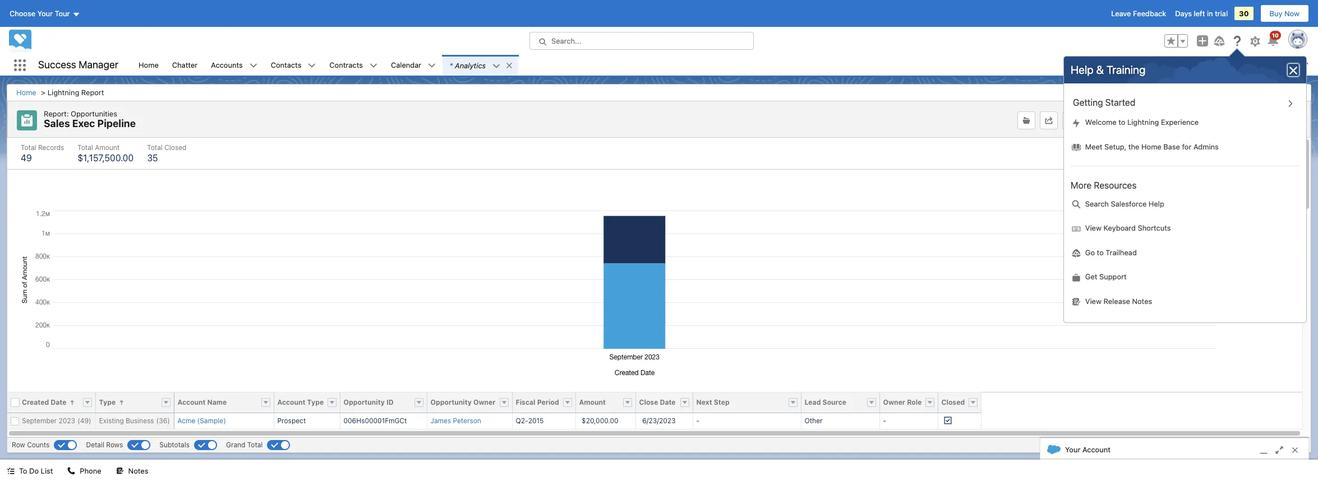Task type: vqa. For each thing, say whether or not it's contained in the screenshot.
leftmost Date
no



Task type: describe. For each thing, give the bounding box(es) containing it.
leave
[[1111, 9, 1131, 18]]

home inside the help & training 'dialog'
[[1141, 142, 1161, 151]]

text default image inside your account link
[[1047, 444, 1061, 457]]

notes inside list
[[1132, 297, 1152, 306]]

calendar link
[[384, 55, 428, 76]]

more resources
[[1071, 181, 1137, 191]]

10
[[1272, 32, 1279, 39]]

home link
[[132, 55, 165, 76]]

to
[[19, 467, 27, 476]]

view keyboard shortcuts
[[1085, 224, 1171, 233]]

shortcuts
[[1138, 224, 1171, 233]]

text default image for notes
[[116, 468, 124, 476]]

base
[[1163, 142, 1180, 151]]

left
[[1194, 9, 1205, 18]]

search
[[1085, 199, 1109, 208]]

contracts
[[329, 60, 363, 69]]

accounts link
[[204, 55, 249, 76]]

your account link
[[1040, 439, 1309, 463]]

view release notes
[[1085, 297, 1152, 306]]

view keyboard shortcuts link
[[1064, 216, 1306, 241]]

contacts link
[[264, 55, 308, 76]]

phone
[[80, 467, 101, 476]]

text default image for search salesforce help
[[1072, 200, 1081, 209]]

chatter link
[[165, 55, 204, 76]]

view for view keyboard shortcuts
[[1085, 224, 1102, 233]]

meet
[[1085, 142, 1102, 151]]

text default image inside "accounts" list item
[[249, 62, 257, 70]]

choose
[[10, 9, 35, 18]]

list containing search salesforce help
[[1064, 192, 1306, 314]]

days left in trial
[[1175, 9, 1228, 18]]

resources
[[1094, 181, 1137, 191]]

go to trailhead
[[1085, 248, 1137, 257]]

&
[[1096, 63, 1104, 76]]

meet setup, the home base for admins
[[1085, 142, 1219, 151]]

account
[[1082, 446, 1110, 455]]

in
[[1207, 9, 1213, 18]]

contracts link
[[323, 55, 370, 76]]

list
[[41, 467, 53, 476]]

text default image for phone
[[68, 468, 75, 476]]

get support link
[[1064, 265, 1306, 290]]

the
[[1128, 142, 1139, 151]]

notes button
[[109, 460, 155, 483]]

text default image inside contracts list item
[[370, 62, 377, 70]]

contacts list item
[[264, 55, 323, 76]]

* analytics
[[449, 61, 486, 70]]

search... button
[[529, 32, 754, 50]]

text default image inside view release notes link
[[1072, 298, 1081, 307]]

welcome to lightning experience
[[1085, 118, 1199, 127]]

text default image for view keyboard shortcuts
[[1072, 225, 1081, 234]]

started
[[1105, 98, 1135, 108]]

0 vertical spatial home
[[139, 60, 159, 69]]

accounts
[[211, 60, 243, 69]]

your inside popup button
[[37, 9, 53, 18]]

10 button
[[1266, 31, 1281, 48]]

support
[[1099, 273, 1127, 282]]

trial
[[1215, 9, 1228, 18]]

welcome
[[1085, 118, 1116, 127]]

help inside search salesforce help link
[[1149, 199, 1164, 208]]

search...
[[551, 36, 581, 45]]

chatter
[[172, 60, 198, 69]]

release
[[1104, 297, 1130, 306]]

phone button
[[61, 460, 108, 483]]

text default image for go to trailhead
[[1072, 249, 1081, 258]]

for
[[1182, 142, 1192, 151]]

to for trailhead
[[1097, 248, 1104, 257]]

welcome to lightning experience link
[[1064, 110, 1306, 135]]

search salesforce help
[[1085, 199, 1164, 208]]

text default image inside getting started button
[[1287, 100, 1295, 108]]

salesforce
[[1111, 199, 1147, 208]]

manager
[[79, 59, 118, 71]]



Task type: locate. For each thing, give the bounding box(es) containing it.
0 horizontal spatial to
[[1097, 248, 1104, 257]]

keyboard
[[1104, 224, 1136, 233]]

view up go at the right of page
[[1085, 224, 1102, 233]]

days
[[1175, 9, 1192, 18]]

text default image left the meet
[[1072, 143, 1081, 152]]

0 horizontal spatial notes
[[128, 467, 148, 476]]

0 horizontal spatial your
[[37, 9, 53, 18]]

text default image inside the notes 'button'
[[116, 468, 124, 476]]

text default image down getting
[[1072, 119, 1081, 128]]

help left the &
[[1071, 63, 1094, 76]]

more
[[1071, 181, 1092, 191]]

help up shortcuts on the right of page
[[1149, 199, 1164, 208]]

getting started button
[[1064, 97, 1306, 108]]

help & training
[[1071, 63, 1145, 76]]

to
[[1118, 118, 1125, 127], [1097, 248, 1104, 257]]

home
[[139, 60, 159, 69], [1141, 142, 1161, 151]]

go to trailhead link
[[1064, 241, 1306, 265]]

meet setup, the home base for admins link
[[1064, 135, 1306, 159]]

0 horizontal spatial home
[[139, 60, 159, 69]]

buy now
[[1270, 9, 1300, 18]]

0 vertical spatial list
[[132, 55, 1318, 76]]

lightning
[[1127, 118, 1159, 127]]

to down started
[[1118, 118, 1125, 127]]

text default image
[[505, 62, 513, 69], [249, 62, 257, 70], [308, 62, 316, 70], [428, 62, 436, 70], [1287, 100, 1295, 108], [1072, 298, 1081, 307], [1047, 444, 1061, 457], [7, 468, 15, 476]]

trailhead
[[1106, 248, 1137, 257]]

feedback
[[1133, 9, 1166, 18]]

text default image right analytics
[[493, 62, 500, 70]]

text default image
[[370, 62, 377, 70], [493, 62, 500, 70], [1072, 119, 1081, 128], [1072, 143, 1081, 152], [1072, 200, 1081, 209], [1072, 225, 1081, 234], [1072, 249, 1081, 258], [1072, 273, 1081, 282], [68, 468, 75, 476], [116, 468, 124, 476]]

setup,
[[1104, 142, 1126, 151]]

calendar
[[391, 60, 421, 69]]

choose your tour button
[[9, 4, 80, 22]]

0 horizontal spatial help
[[1071, 63, 1094, 76]]

text default image inside meet setup, the home base for admins link
[[1072, 143, 1081, 152]]

your account
[[1065, 446, 1110, 455]]

notes right release
[[1132, 297, 1152, 306]]

list containing welcome to lightning experience
[[1064, 110, 1306, 159]]

text default image right contracts
[[370, 62, 377, 70]]

help & training dialog
[[1064, 57, 1306, 323]]

to for lightning
[[1118, 118, 1125, 127]]

1 horizontal spatial to
[[1118, 118, 1125, 127]]

group
[[1164, 34, 1188, 48]]

1 vertical spatial notes
[[128, 467, 148, 476]]

getting started
[[1073, 98, 1135, 108]]

your left account
[[1065, 446, 1080, 455]]

accounts list item
[[204, 55, 264, 76]]

1 horizontal spatial help
[[1149, 199, 1164, 208]]

go
[[1085, 248, 1095, 257]]

choose your tour
[[10, 9, 70, 18]]

do
[[29, 467, 39, 476]]

calendar list item
[[384, 55, 443, 76]]

text default image inside go to trailhead link
[[1072, 249, 1081, 258]]

text default image inside get support link
[[1072, 273, 1081, 282]]

success
[[38, 59, 76, 71]]

getting
[[1073, 98, 1103, 108]]

to do list button
[[0, 460, 60, 483]]

text default image left keyboard
[[1072, 225, 1081, 234]]

1 horizontal spatial notes
[[1132, 297, 1152, 306]]

text default image down more
[[1072, 200, 1081, 209]]

text default image inside view keyboard shortcuts link
[[1072, 225, 1081, 234]]

text default image left go at the right of page
[[1072, 249, 1081, 258]]

text default image inside search salesforce help link
[[1072, 200, 1081, 209]]

text default image for welcome to lightning experience
[[1072, 119, 1081, 128]]

0 vertical spatial view
[[1085, 224, 1102, 233]]

leave feedback link
[[1111, 9, 1166, 18]]

view release notes link
[[1064, 290, 1306, 314]]

list item containing *
[[443, 55, 518, 76]]

buy
[[1270, 9, 1282, 18]]

view for view release notes
[[1085, 297, 1102, 306]]

1 vertical spatial list
[[1064, 110, 1306, 159]]

home left chatter
[[139, 60, 159, 69]]

get support
[[1085, 273, 1127, 282]]

search salesforce help link
[[1064, 192, 1306, 216]]

text default image right phone
[[116, 468, 124, 476]]

leave feedback
[[1111, 9, 1166, 18]]

notes
[[1132, 297, 1152, 306], [128, 467, 148, 476]]

text default image left phone
[[68, 468, 75, 476]]

text default image inside 'to do list' button
[[7, 468, 15, 476]]

to do list
[[19, 467, 53, 476]]

2 view from the top
[[1085, 297, 1102, 306]]

text default image inside welcome to lightning experience link
[[1072, 119, 1081, 128]]

0 vertical spatial to
[[1118, 118, 1125, 127]]

30
[[1239, 9, 1249, 18]]

*
[[449, 61, 453, 70]]

text default image inside calendar list item
[[428, 62, 436, 70]]

notes right phone
[[128, 467, 148, 476]]

buy now button
[[1260, 4, 1309, 22]]

contracts list item
[[323, 55, 384, 76]]

text default image left get
[[1072, 273, 1081, 282]]

success manager
[[38, 59, 118, 71]]

now
[[1284, 9, 1300, 18]]

0 vertical spatial help
[[1071, 63, 1094, 76]]

your left tour
[[37, 9, 53, 18]]

contacts
[[271, 60, 301, 69]]

view
[[1085, 224, 1102, 233], [1085, 297, 1102, 306]]

to right go at the right of page
[[1097, 248, 1104, 257]]

list item
[[443, 55, 518, 76]]

notes inside 'button'
[[128, 467, 148, 476]]

0 vertical spatial your
[[37, 9, 53, 18]]

tour
[[55, 9, 70, 18]]

1 vertical spatial view
[[1085, 297, 1102, 306]]

1 vertical spatial help
[[1149, 199, 1164, 208]]

home right the at the top of page
[[1141, 142, 1161, 151]]

view left release
[[1085, 297, 1102, 306]]

1 view from the top
[[1085, 224, 1102, 233]]

your
[[37, 9, 53, 18], [1065, 446, 1080, 455]]

list containing home
[[132, 55, 1318, 76]]

experience
[[1161, 118, 1199, 127]]

text default image inside contacts list item
[[308, 62, 316, 70]]

text default image for get support
[[1072, 273, 1081, 282]]

1 vertical spatial to
[[1097, 248, 1104, 257]]

1 horizontal spatial your
[[1065, 446, 1080, 455]]

2 vertical spatial list
[[1064, 192, 1306, 314]]

help
[[1071, 63, 1094, 76], [1149, 199, 1164, 208]]

1 vertical spatial home
[[1141, 142, 1161, 151]]

admins
[[1194, 142, 1219, 151]]

1 horizontal spatial home
[[1141, 142, 1161, 151]]

text default image for meet setup, the home base for admins
[[1072, 143, 1081, 152]]

1 vertical spatial your
[[1065, 446, 1080, 455]]

get
[[1085, 273, 1097, 282]]

text default image inside phone button
[[68, 468, 75, 476]]

list
[[132, 55, 1318, 76], [1064, 110, 1306, 159], [1064, 192, 1306, 314]]

analytics
[[455, 61, 486, 70]]

0 vertical spatial notes
[[1132, 297, 1152, 306]]

training
[[1107, 63, 1145, 76]]



